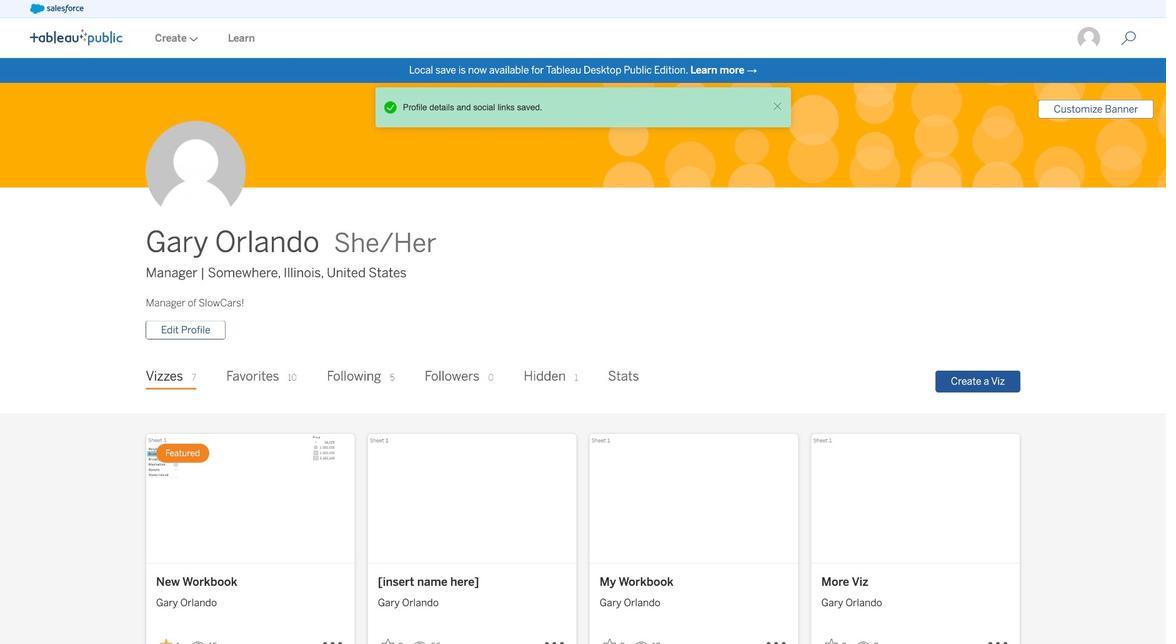 Task type: locate. For each thing, give the bounding box(es) containing it.
workbook thumbnail image for third the add favorite icon from the left
[[812, 434, 1020, 564]]

alert
[[380, 97, 770, 118]]

2 workbook thumbnail image from the left
[[368, 434, 577, 564]]

more actions image for workbook thumbnail for third the add favorite icon from the left add favorite button
[[988, 634, 1010, 645]]

1 add favorite button from the left
[[378, 636, 408, 645]]

3 add favorite button from the left
[[822, 636, 852, 645]]

1 horizontal spatial more actions image
[[544, 634, 567, 645]]

2 more actions image from the left
[[544, 634, 567, 645]]

workbook thumbnail image
[[146, 434, 355, 564], [368, 434, 577, 564], [590, 434, 799, 564], [812, 434, 1020, 564]]

remove favorite image
[[160, 640, 172, 645]]

0 horizontal spatial add favorite image
[[382, 640, 394, 645]]

4 workbook thumbnail image from the left
[[812, 434, 1020, 564]]

1 more actions image from the left
[[322, 634, 345, 645]]

3 workbook thumbnail image from the left
[[590, 434, 799, 564]]

more actions image for add favorite button associated with 3rd the add favorite icon from right's workbook thumbnail
[[544, 634, 567, 645]]

2 horizontal spatial more actions image
[[988, 634, 1010, 645]]

add favorite button for workbook thumbnail for third the add favorite icon from the left
[[822, 636, 852, 645]]

0 horizontal spatial add favorite button
[[378, 636, 408, 645]]

add favorite image
[[382, 640, 394, 645], [604, 640, 616, 645], [825, 640, 838, 645]]

2 horizontal spatial add favorite image
[[825, 640, 838, 645]]

more actions image
[[766, 634, 789, 645]]

go to search image
[[1107, 31, 1152, 46]]

3 more actions image from the left
[[988, 634, 1010, 645]]

1 horizontal spatial add favorite button
[[600, 636, 630, 645]]

2 add favorite button from the left
[[600, 636, 630, 645]]

workbook thumbnail image for 3rd the add favorite icon from right
[[368, 434, 577, 564]]

t.turtle image
[[1077, 26, 1102, 51]]

Add Favorite button
[[378, 636, 408, 645], [600, 636, 630, 645], [822, 636, 852, 645]]

more actions image
[[322, 634, 345, 645], [544, 634, 567, 645], [988, 634, 1010, 645]]

Remove Favorite button
[[156, 636, 186, 645]]

1 horizontal spatial add favorite image
[[604, 640, 616, 645]]

logo image
[[30, 29, 122, 45]]

0 horizontal spatial more actions image
[[322, 634, 345, 645]]

2 horizontal spatial add favorite button
[[822, 636, 852, 645]]



Task type: describe. For each thing, give the bounding box(es) containing it.
add favorite button for 3rd the add favorite icon from right's workbook thumbnail
[[378, 636, 408, 645]]

3 add favorite image from the left
[[825, 640, 838, 645]]

salesforce logo image
[[30, 4, 84, 14]]

1 add favorite image from the left
[[382, 640, 394, 645]]

featured element
[[156, 444, 209, 464]]

workbook thumbnail image for 2nd the add favorite icon from right
[[590, 434, 799, 564]]

1 workbook thumbnail image from the left
[[146, 434, 355, 564]]

more actions image for remove favorite button
[[322, 634, 345, 645]]

create image
[[187, 37, 198, 42]]

add favorite button for workbook thumbnail related to 2nd the add favorite icon from right
[[600, 636, 630, 645]]

avatar image
[[146, 121, 246, 221]]

2 add favorite image from the left
[[604, 640, 616, 645]]



Task type: vqa. For each thing, say whether or not it's contained in the screenshot.
the left More Actions image
yes



